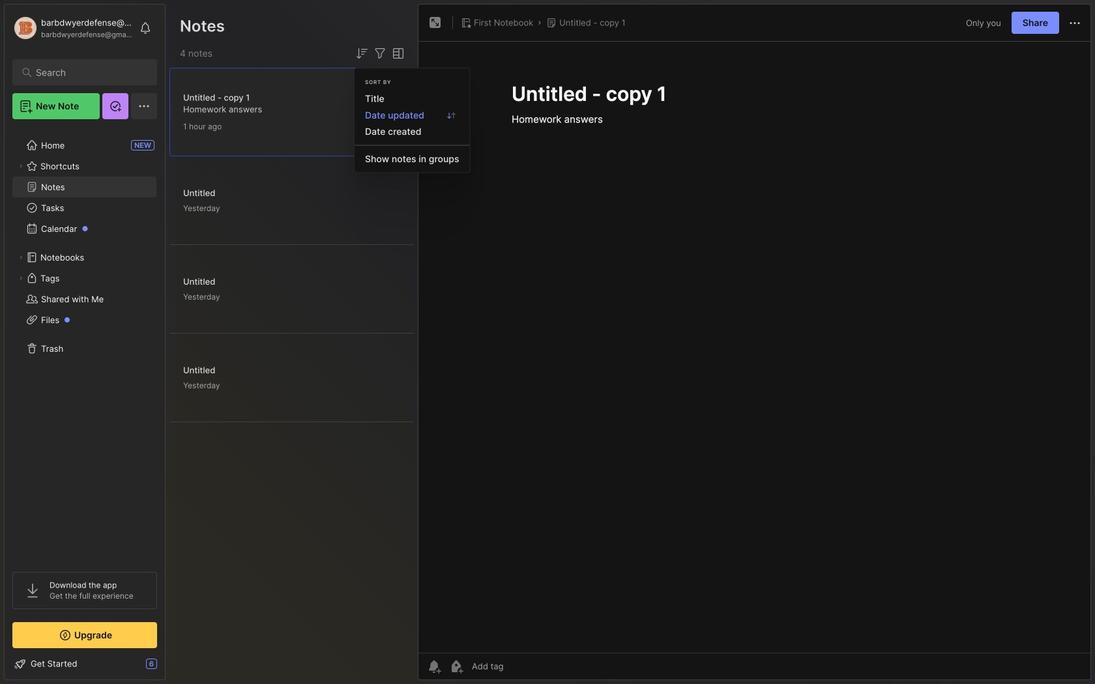 Task type: describe. For each thing, give the bounding box(es) containing it.
Note Editor text field
[[419, 41, 1091, 653]]

add tag image
[[449, 659, 464, 675]]

More actions field
[[1067, 15, 1083, 31]]

main element
[[0, 0, 170, 685]]

tree inside main "element"
[[5, 127, 165, 561]]

View options field
[[388, 46, 406, 61]]

none search field inside main "element"
[[36, 65, 140, 80]]

Search text field
[[36, 67, 140, 79]]

Add tag field
[[471, 661, 569, 673]]

add filters image
[[372, 46, 388, 61]]

Account field
[[12, 15, 133, 41]]

Help and Learning task checklist field
[[5, 654, 165, 675]]

more actions image
[[1067, 15, 1083, 31]]



Task type: vqa. For each thing, say whether or not it's contained in the screenshot.
group
no



Task type: locate. For each thing, give the bounding box(es) containing it.
expand note image
[[428, 15, 443, 31]]

click to collapse image
[[165, 661, 174, 676]]

Sort options field
[[354, 46, 370, 61]]

dropdown list menu
[[355, 91, 470, 167]]

expand notebooks image
[[17, 254, 25, 261]]

note window element
[[418, 4, 1092, 684]]

Add filters field
[[372, 46, 388, 61]]

tree
[[5, 127, 165, 561]]

None search field
[[36, 65, 140, 80]]

add a reminder image
[[426, 659, 442, 675]]

expand tags image
[[17, 275, 25, 282]]



